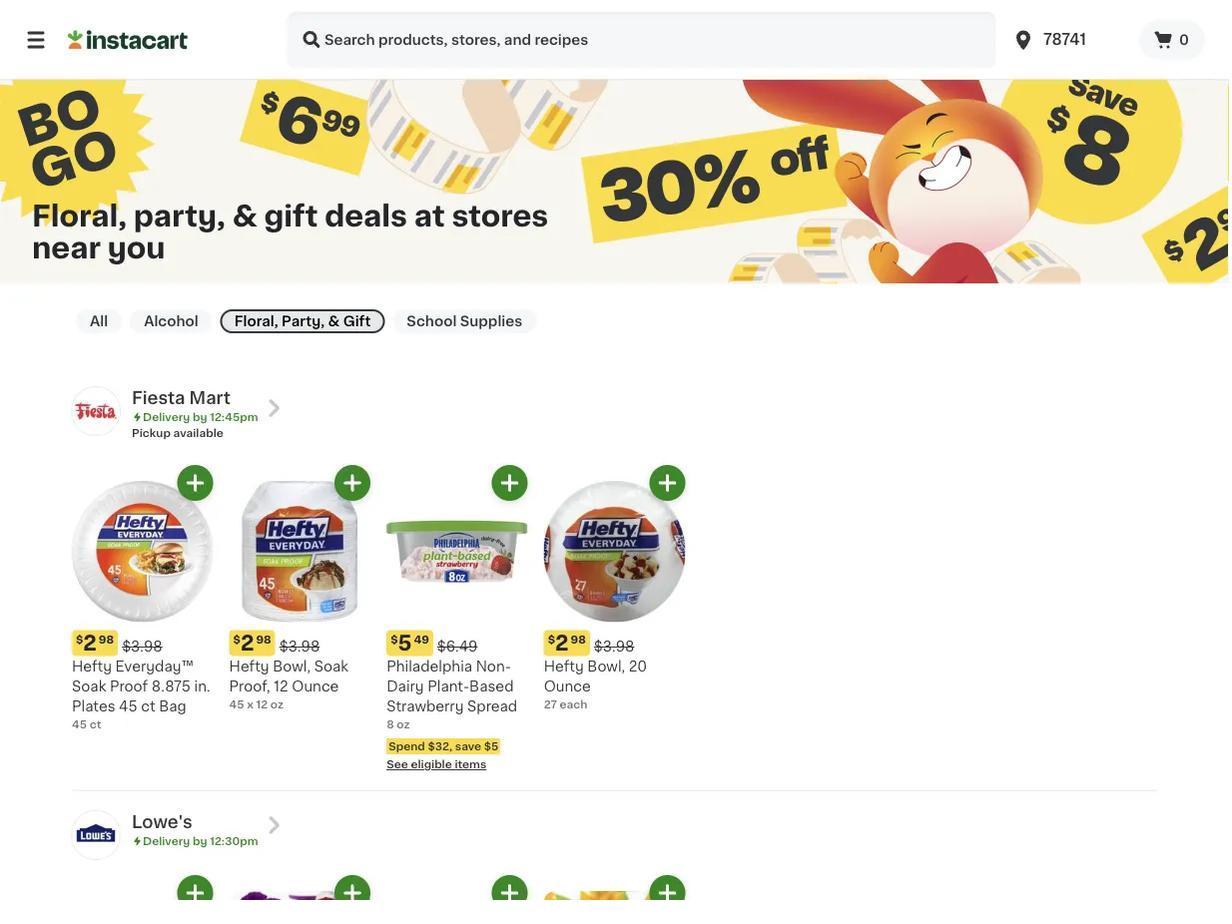 Task type: describe. For each thing, give the bounding box(es) containing it.
0
[[1180, 33, 1189, 47]]

bowl, for proof,
[[273, 660, 311, 674]]

bag
[[159, 700, 186, 714]]

fiesta
[[132, 390, 185, 407]]

all link
[[76, 310, 122, 334]]

by for 12:45pm
[[193, 412, 207, 423]]

everyday™
[[115, 660, 194, 674]]

spread
[[467, 700, 517, 714]]

1 horizontal spatial 12
[[274, 680, 288, 694]]

0 horizontal spatial 12
[[256, 699, 268, 710]]

12:45pm
[[210, 412, 258, 423]]

78741
[[1044, 32, 1086, 47]]

fiesta mart image
[[72, 387, 120, 435]]

20
[[629, 660, 647, 674]]

school supplies
[[407, 315, 523, 329]]

45 inside '$ 2 98 $3.98 hefty bowl, soak proof, 12 ounce 45 x 12 oz'
[[229, 699, 244, 710]]

ounce inside $ 2 98 $3.98 hefty bowl, 20 ounce 27 each
[[544, 680, 591, 694]]

pickup
[[132, 428, 171, 439]]

$ for 5
[[391, 634, 398, 645]]

deals
[[325, 202, 407, 230]]

eligible
[[411, 760, 452, 771]]

hefty for hefty bowl, soak proof, 12 ounce
[[229, 660, 269, 674]]

0 horizontal spatial ct
[[90, 719, 101, 730]]

hefty for hefty bowl, 20 ounce
[[544, 660, 584, 674]]

spend
[[389, 742, 425, 753]]

$2.98 original price: $3.98 element for proof
[[72, 631, 213, 657]]

$3.98 for proof
[[122, 640, 163, 654]]

$32,
[[428, 742, 453, 753]]

8
[[387, 719, 394, 730]]

0 vertical spatial ct
[[141, 700, 155, 714]]

1 78741 button from the left
[[1004, 12, 1140, 68]]

delivery for delivery by 12:30pm
[[143, 836, 190, 847]]

pickup available
[[132, 428, 224, 439]]

soak for everyday™
[[72, 680, 106, 694]]

x
[[247, 699, 253, 710]]

$2.98 original price: $3.98 element for ounce
[[544, 631, 685, 657]]

49
[[414, 634, 429, 645]]

non-
[[476, 660, 511, 674]]

$3.98 for proof,
[[279, 640, 320, 654]]

$ 2 98 $3.98 hefty bowl, soak proof, 12 ounce 45 x 12 oz
[[229, 633, 349, 710]]

floral, party, & gift deals at stores near you
[[32, 202, 548, 262]]

98 for hefty everyday™ soak proof 8.875 in. plates 45 ct bag
[[99, 634, 114, 645]]

available
[[173, 428, 224, 439]]

school supplies link
[[393, 310, 537, 334]]

$ for hefty everyday™ soak proof 8.875 in. plates 45 ct bag
[[76, 634, 83, 645]]

$ 5 49
[[391, 633, 429, 654]]

instacart logo image
[[68, 28, 188, 52]]

2 78741 button from the left
[[1012, 12, 1132, 68]]

2 for hefty bowl, 20 ounce
[[555, 633, 569, 654]]

supplies
[[460, 315, 523, 329]]

ounce inside '$ 2 98 $3.98 hefty bowl, soak proof, 12 ounce 45 x 12 oz'
[[292, 680, 339, 694]]

oz inside '$ 2 98 $3.98 hefty bowl, soak proof, 12 ounce 45 x 12 oz'
[[270, 699, 284, 710]]

2 for hefty everyday™ soak proof 8.875 in. plates 45 ct bag
[[83, 633, 97, 654]]

you
[[108, 234, 165, 262]]

$ 2 98 $3.98 hefty bowl, 20 ounce 27 each
[[544, 633, 647, 710]]

0 horizontal spatial 45
[[72, 719, 87, 730]]

$ 2 98 $3.98 hefty everyday™ soak proof 8.875 in. plates 45 ct bag 45 ct
[[72, 633, 210, 730]]

plant-
[[428, 680, 469, 694]]

product group containing 5
[[387, 465, 528, 773]]

strawberry
[[387, 700, 464, 714]]

& for gift
[[328, 315, 340, 329]]

hefty for hefty everyday™ soak proof 8.875 in. plates 45 ct bag
[[72, 660, 112, 674]]



Task type: locate. For each thing, give the bounding box(es) containing it.
& for gift
[[232, 202, 257, 230]]

$ up plates
[[76, 634, 83, 645]]

ounce right proof,
[[292, 680, 339, 694]]

1 horizontal spatial 45
[[119, 700, 138, 714]]

2 98 from the left
[[256, 634, 271, 645]]

based
[[469, 680, 514, 694]]

45 down plates
[[72, 719, 87, 730]]

1 hefty from the left
[[72, 660, 112, 674]]

soak inside '$ 2 98 $3.98 hefty bowl, soak proof, 12 ounce 45 x 12 oz'
[[314, 660, 349, 674]]

floral, party, & gift link
[[220, 310, 385, 334]]

12 right proof,
[[274, 680, 288, 694]]

0 button
[[1140, 20, 1205, 60]]

3 2 from the left
[[555, 633, 569, 654]]

bowl,
[[273, 660, 311, 674], [588, 660, 625, 674]]

0 horizontal spatial hefty
[[72, 660, 112, 674]]

2 horizontal spatial 98
[[571, 634, 586, 645]]

$3.98 inside '$ 2 98 $3.98 hefty bowl, soak proof, 12 ounce 45 x 12 oz'
[[279, 640, 320, 654]]

3 $3.98 from the left
[[594, 640, 635, 654]]

add image
[[340, 471, 365, 496], [655, 471, 680, 496], [340, 881, 365, 901], [498, 881, 523, 901]]

1 bowl, from the left
[[273, 660, 311, 674]]

$
[[76, 634, 83, 645], [233, 634, 241, 645], [391, 634, 398, 645], [548, 634, 555, 645]]

2 inside the $ 2 98 $3.98 hefty everyday™ soak proof 8.875 in. plates 45 ct bag 45 ct
[[83, 633, 97, 654]]

floral, for floral, party, & gift deals at stores near you
[[32, 202, 127, 230]]

fiesta mart
[[132, 390, 231, 407]]

2 delivery from the top
[[143, 836, 190, 847]]

0 vertical spatial 12
[[274, 680, 288, 694]]

soak
[[314, 660, 349, 674], [72, 680, 106, 694]]

$2.98 original price: $3.98 element up proof,
[[229, 631, 371, 657]]

ct
[[141, 700, 155, 714], [90, 719, 101, 730]]

each
[[560, 699, 588, 710]]

2 up '27'
[[555, 633, 569, 654]]

ounce
[[292, 680, 339, 694], [544, 680, 591, 694]]

near
[[32, 234, 101, 262]]

3 $2.98 original price: $3.98 element from the left
[[544, 631, 685, 657]]

floral, party, & gift
[[234, 315, 371, 329]]

gift
[[343, 315, 371, 329]]

in.
[[194, 680, 210, 694]]

1 horizontal spatial &
[[328, 315, 340, 329]]

alcohol
[[144, 315, 198, 329]]

1 $3.98 from the left
[[122, 640, 163, 654]]

98
[[99, 634, 114, 645], [256, 634, 271, 645], [571, 634, 586, 645]]

0 horizontal spatial soak
[[72, 680, 106, 694]]

delivery for delivery by 12:45pm
[[143, 412, 190, 423]]

&
[[232, 202, 257, 230], [328, 315, 340, 329]]

hefty inside $ 2 98 $3.98 hefty bowl, 20 ounce 27 each
[[544, 660, 584, 674]]

1 vertical spatial soak
[[72, 680, 106, 694]]

2 up proof,
[[241, 633, 254, 654]]

by for 12:30pm
[[193, 836, 207, 847]]

spend $32, save $5 see eligible items
[[387, 742, 499, 771]]

12 right x
[[256, 699, 268, 710]]

lowe's image
[[72, 812, 120, 860]]

$ inside '$ 2 98 $3.98 hefty bowl, soak proof, 12 ounce 45 x 12 oz'
[[233, 634, 241, 645]]

2 horizontal spatial 2
[[555, 633, 569, 654]]

1 horizontal spatial 2
[[241, 633, 254, 654]]

hefty up proof,
[[229, 660, 269, 674]]

1 2 from the left
[[83, 633, 97, 654]]

2 by from the top
[[193, 836, 207, 847]]

1 horizontal spatial bowl,
[[588, 660, 625, 674]]

1 horizontal spatial ounce
[[544, 680, 591, 694]]

$ inside '$ 5 49'
[[391, 634, 398, 645]]

stores
[[452, 202, 548, 230]]

1 vertical spatial &
[[328, 315, 340, 329]]

3 $ from the left
[[391, 634, 398, 645]]

5
[[398, 633, 412, 654]]

1 horizontal spatial soak
[[314, 660, 349, 674]]

ct left bag
[[141, 700, 155, 714]]

1 horizontal spatial hefty
[[229, 660, 269, 674]]

lowe's
[[132, 815, 192, 831]]

1 $2.98 original price: $3.98 element from the left
[[72, 631, 213, 657]]

hefty up plates
[[72, 660, 112, 674]]

1 horizontal spatial $3.98
[[279, 640, 320, 654]]

0 horizontal spatial bowl,
[[273, 660, 311, 674]]

delivery by 12:45pm
[[143, 412, 258, 423]]

all
[[90, 315, 108, 329]]

1 $ from the left
[[76, 634, 83, 645]]

plates
[[72, 700, 115, 714]]

hefty
[[72, 660, 112, 674], [229, 660, 269, 674], [544, 660, 584, 674]]

2
[[83, 633, 97, 654], [241, 633, 254, 654], [555, 633, 569, 654]]

oz right x
[[270, 699, 284, 710]]

$2.98 original price: $3.98 element up everyday™
[[72, 631, 213, 657]]

0 horizontal spatial $3.98
[[122, 640, 163, 654]]

45 left x
[[229, 699, 244, 710]]

2 horizontal spatial 45
[[229, 699, 244, 710]]

1 vertical spatial delivery
[[143, 836, 190, 847]]

1 vertical spatial 12
[[256, 699, 268, 710]]

product group
[[72, 465, 213, 733], [229, 465, 371, 713], [387, 465, 528, 773], [544, 465, 685, 713], [72, 876, 213, 901], [229, 876, 371, 901], [387, 876, 528, 901], [544, 876, 685, 901]]

ct down plates
[[90, 719, 101, 730]]

party,
[[134, 202, 226, 230]]

add image
[[183, 471, 208, 496], [498, 471, 523, 496], [183, 881, 208, 901], [655, 881, 680, 901]]

98 up proof
[[99, 634, 114, 645]]

0 vertical spatial delivery
[[143, 412, 190, 423]]

1 vertical spatial ct
[[90, 719, 101, 730]]

78741 button
[[1004, 12, 1140, 68], [1012, 12, 1132, 68]]

$ up '27'
[[548, 634, 555, 645]]

floral, up near
[[32, 202, 127, 230]]

2 horizontal spatial hefty
[[544, 660, 584, 674]]

2 for hefty bowl, soak proof, 12 ounce
[[241, 633, 254, 654]]

soak for bowl,
[[314, 660, 349, 674]]

98 inside the $ 2 98 $3.98 hefty everyday™ soak proof 8.875 in. plates 45 ct bag 45 ct
[[99, 634, 114, 645]]

delivery down lowe's
[[143, 836, 190, 847]]

delivery up pickup available
[[143, 412, 190, 423]]

Search field
[[288, 12, 996, 68]]

98 up proof,
[[256, 634, 271, 645]]

0 vertical spatial soak
[[314, 660, 349, 674]]

floral, for floral, party, & gift
[[234, 315, 278, 329]]

1 horizontal spatial $2.98 original price: $3.98 element
[[229, 631, 371, 657]]

floral, party, & gift deals at stores near you main content
[[0, 0, 1229, 901]]

$ for hefty bowl, 20 ounce
[[548, 634, 555, 645]]

mart
[[189, 390, 231, 407]]

ounce up each
[[544, 680, 591, 694]]

delivery
[[143, 412, 190, 423], [143, 836, 190, 847]]

by up available
[[193, 412, 207, 423]]

2 2 from the left
[[241, 633, 254, 654]]

0 horizontal spatial &
[[232, 202, 257, 230]]

2 horizontal spatial $3.98
[[594, 640, 635, 654]]

2 hefty from the left
[[229, 660, 269, 674]]

floral, left party,
[[234, 315, 278, 329]]

1 horizontal spatial ct
[[141, 700, 155, 714]]

& inside floral, party, & gift link
[[328, 315, 340, 329]]

oz inside philadelphia non- dairy plant-based strawberry spread 8 oz
[[397, 719, 410, 730]]

0 vertical spatial floral,
[[32, 202, 127, 230]]

oz right 8
[[397, 719, 410, 730]]

dairy
[[387, 680, 424, 694]]

1 98 from the left
[[99, 634, 114, 645]]

& inside floral, party, & gift deals at stores near you
[[232, 202, 257, 230]]

hefty up each
[[544, 660, 584, 674]]

45 down proof
[[119, 700, 138, 714]]

98 up each
[[571, 634, 586, 645]]

$2.98 original price: $3.98 element for proof,
[[229, 631, 371, 657]]

$ inside $ 2 98 $3.98 hefty bowl, 20 ounce 27 each
[[548, 634, 555, 645]]

gift
[[264, 202, 318, 230]]

proof
[[110, 680, 148, 694]]

2 inside '$ 2 98 $3.98 hefty bowl, soak proof, 12 ounce 45 x 12 oz'
[[241, 633, 254, 654]]

0 horizontal spatial 98
[[99, 634, 114, 645]]

philadelphia
[[387, 660, 472, 674]]

98 for hefty bowl, 20 ounce
[[571, 634, 586, 645]]

$6.49
[[437, 640, 478, 654]]

1 horizontal spatial oz
[[397, 719, 410, 730]]

2 $3.98 from the left
[[279, 640, 320, 654]]

alcohol link
[[130, 310, 212, 334]]

by
[[193, 412, 207, 423], [193, 836, 207, 847]]

$3.98 inside $ 2 98 $3.98 hefty bowl, 20 ounce 27 each
[[594, 640, 635, 654]]

0 vertical spatial oz
[[270, 699, 284, 710]]

proof,
[[229, 680, 270, 694]]

$2.98 original price: $3.98 element
[[72, 631, 213, 657], [229, 631, 371, 657], [544, 631, 685, 657]]

98 inside $ 2 98 $3.98 hefty bowl, 20 ounce 27 each
[[571, 634, 586, 645]]

bowl, inside $ 2 98 $3.98 hefty bowl, 20 ounce 27 each
[[588, 660, 625, 674]]

hefty inside the $ 2 98 $3.98 hefty everyday™ soak proof 8.875 in. plates 45 ct bag 45 ct
[[72, 660, 112, 674]]

save
[[455, 742, 482, 753]]

1 horizontal spatial 98
[[256, 634, 271, 645]]

98 for hefty bowl, soak proof, 12 ounce
[[256, 634, 271, 645]]

items
[[455, 760, 487, 771]]

2 bowl, from the left
[[588, 660, 625, 674]]

item carousel region
[[44, 465, 1157, 783]]

hefty inside '$ 2 98 $3.98 hefty bowl, soak proof, 12 ounce 45 x 12 oz'
[[229, 660, 269, 674]]

$2.98 original price: $3.98 element up '20'
[[544, 631, 685, 657]]

2 up plates
[[83, 633, 97, 654]]

soak inside the $ 2 98 $3.98 hefty everyday™ soak proof 8.875 in. plates 45 ct bag 45 ct
[[72, 680, 106, 694]]

$ left 49
[[391, 634, 398, 645]]

0 horizontal spatial $2.98 original price: $3.98 element
[[72, 631, 213, 657]]

floral, inside floral, party, & gift deals at stores near you
[[32, 202, 127, 230]]

party,
[[282, 315, 325, 329]]

$ inside the $ 2 98 $3.98 hefty everyday™ soak proof 8.875 in. plates 45 ct bag 45 ct
[[76, 634, 83, 645]]

$5
[[484, 742, 499, 753]]

2 $2.98 original price: $3.98 element from the left
[[229, 631, 371, 657]]

at
[[414, 202, 445, 230]]

1 delivery from the top
[[143, 412, 190, 423]]

1 ounce from the left
[[292, 680, 339, 694]]

bowl, for ounce
[[588, 660, 625, 674]]

45
[[229, 699, 244, 710], [119, 700, 138, 714], [72, 719, 87, 730]]

3 hefty from the left
[[544, 660, 584, 674]]

floral,
[[32, 202, 127, 230], [234, 315, 278, 329]]

None search field
[[288, 12, 996, 68]]

0 horizontal spatial 2
[[83, 633, 97, 654]]

1 vertical spatial oz
[[397, 719, 410, 730]]

bowl, inside '$ 2 98 $3.98 hefty bowl, soak proof, 12 ounce 45 x 12 oz'
[[273, 660, 311, 674]]

8.875
[[151, 680, 191, 694]]

1 horizontal spatial floral,
[[234, 315, 278, 329]]

philadelphia non- dairy plant-based strawberry spread 8 oz
[[387, 660, 517, 730]]

1 by from the top
[[193, 412, 207, 423]]

3 98 from the left
[[571, 634, 586, 645]]

0 vertical spatial &
[[232, 202, 257, 230]]

0 horizontal spatial ounce
[[292, 680, 339, 694]]

oz
[[270, 699, 284, 710], [397, 719, 410, 730]]

0 horizontal spatial floral,
[[32, 202, 127, 230]]

4 $ from the left
[[548, 634, 555, 645]]

1 vertical spatial by
[[193, 836, 207, 847]]

1 vertical spatial floral,
[[234, 315, 278, 329]]

2 $ from the left
[[233, 634, 241, 645]]

$3.98 inside the $ 2 98 $3.98 hefty everyday™ soak proof 8.875 in. plates 45 ct bag 45 ct
[[122, 640, 163, 654]]

0 vertical spatial by
[[193, 412, 207, 423]]

$3.98
[[122, 640, 163, 654], [279, 640, 320, 654], [594, 640, 635, 654]]

delivery by 12:30pm
[[143, 836, 258, 847]]

see
[[387, 760, 408, 771]]

2 horizontal spatial $2.98 original price: $3.98 element
[[544, 631, 685, 657]]

$3.98 for ounce
[[594, 640, 635, 654]]

school
[[407, 315, 457, 329]]

98 inside '$ 2 98 $3.98 hefty bowl, soak proof, 12 ounce 45 x 12 oz'
[[256, 634, 271, 645]]

27
[[544, 699, 557, 710]]

$5.49 original price: $6.49 element
[[387, 631, 528, 657]]

12
[[274, 680, 288, 694], [256, 699, 268, 710]]

$ for hefty bowl, soak proof, 12 ounce
[[233, 634, 241, 645]]

2 inside $ 2 98 $3.98 hefty bowl, 20 ounce 27 each
[[555, 633, 569, 654]]

2 ounce from the left
[[544, 680, 591, 694]]

12:30pm
[[210, 836, 258, 847]]

0 horizontal spatial oz
[[270, 699, 284, 710]]

by left the 12:30pm
[[193, 836, 207, 847]]

$ up proof,
[[233, 634, 241, 645]]



Task type: vqa. For each thing, say whether or not it's contained in the screenshot.


